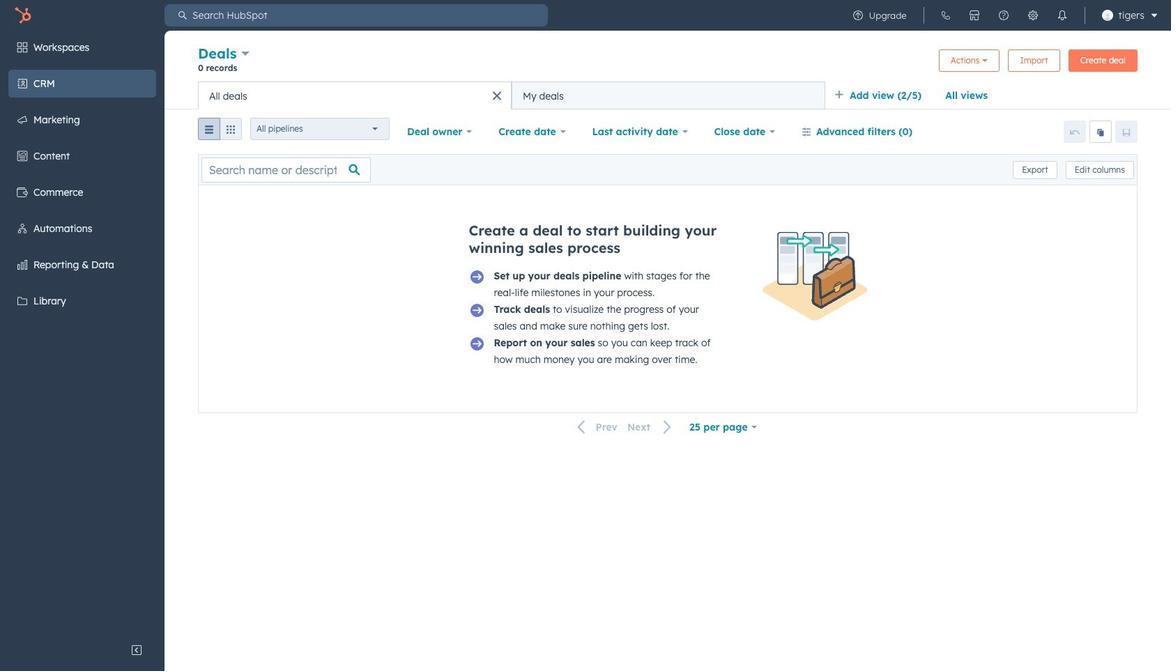 Task type: locate. For each thing, give the bounding box(es) containing it.
Search name or description search field
[[202, 157, 371, 182]]

group
[[198, 118, 242, 146]]

notifications image
[[1057, 10, 1068, 21]]

banner
[[198, 43, 1138, 82]]

1 horizontal spatial menu
[[843, 0, 1163, 31]]

marketplaces image
[[969, 10, 980, 21]]

howard n/a image
[[1102, 10, 1113, 21]]

settings image
[[1028, 10, 1039, 21]]

menu
[[843, 0, 1163, 31], [0, 31, 165, 637]]

help image
[[998, 10, 1009, 21]]



Task type: describe. For each thing, give the bounding box(es) containing it.
0 horizontal spatial menu
[[0, 31, 165, 637]]

pagination navigation
[[569, 418, 681, 437]]

Search HubSpot search field
[[187, 4, 548, 26]]



Task type: vqa. For each thing, say whether or not it's contained in the screenshot.
Help IMAGE
yes



